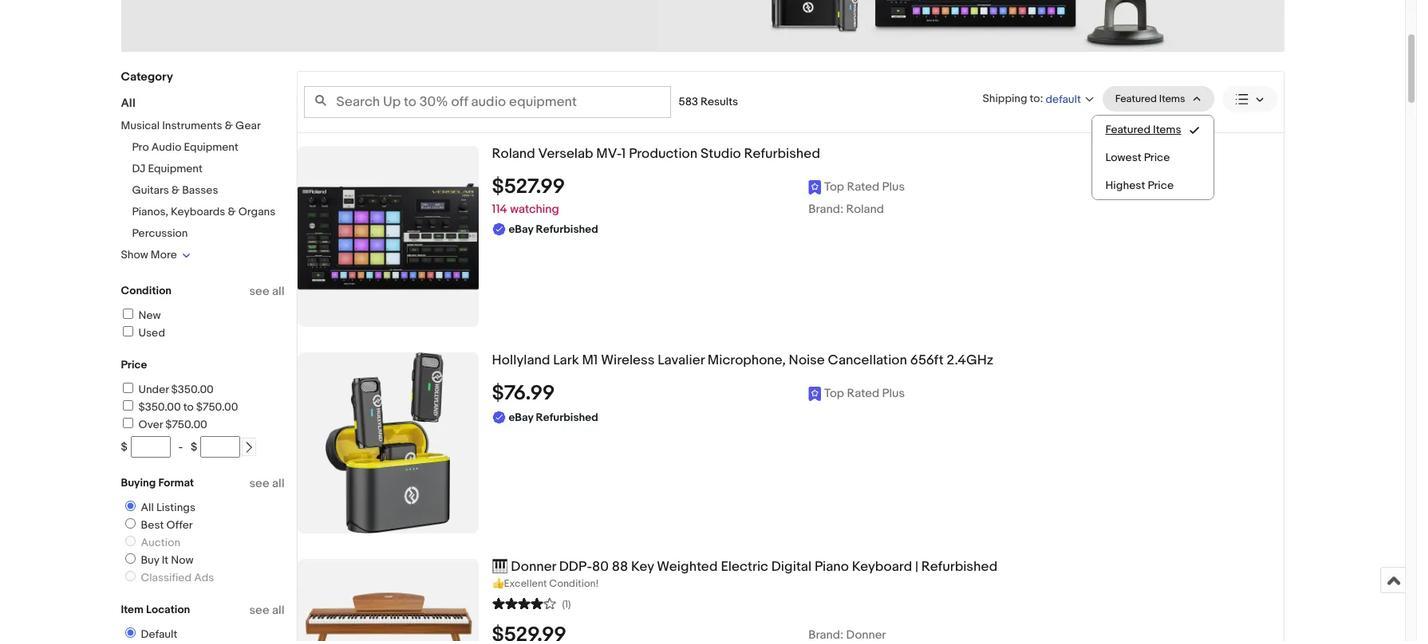 Task type: describe. For each thing, give the bounding box(es) containing it.
offer
[[166, 519, 193, 532]]

musical
[[121, 119, 160, 132]]

results
[[701, 95, 738, 109]]

2 vertical spatial &
[[228, 205, 236, 219]]

noise
[[789, 353, 825, 369]]

audio
[[151, 140, 181, 154]]

1 ebay from the top
[[509, 223, 534, 236]]

shipping
[[983, 91, 1028, 105]]

$ for maximum value text box
[[191, 441, 197, 454]]

Under $350.00 checkbox
[[123, 383, 133, 393]]

top rated plus for $527.99
[[825, 179, 905, 195]]

piano
[[815, 559, 849, 575]]

🎹 donner ddp-80 88 key weighted electric digital piano keyboard | refurbished link
[[492, 559, 1284, 576]]

over $750.00
[[138, 418, 207, 432]]

show
[[121, 248, 148, 262]]

buy
[[141, 554, 159, 567]]

now
[[171, 554, 194, 567]]

condition!
[[549, 578, 599, 590]]

more
[[151, 248, 177, 262]]

key
[[631, 559, 654, 575]]

mv-
[[596, 146, 622, 162]]

item
[[121, 603, 144, 617]]

0 vertical spatial $350.00
[[171, 383, 214, 397]]

cancellation
[[828, 353, 907, 369]]

instruments
[[162, 119, 222, 132]]

listings
[[156, 501, 196, 515]]

114
[[492, 202, 507, 217]]

view: list view image
[[1235, 91, 1265, 107]]

Default radio
[[125, 628, 135, 639]]

[object undefined] image for $76.99
[[809, 386, 905, 402]]

all for all listings
[[272, 476, 285, 492]]

to for :
[[1030, 91, 1040, 105]]

classified ads
[[141, 571, 214, 585]]

brand: roland
[[809, 202, 884, 217]]

featured items button
[[1103, 86, 1214, 112]]

default
[[1046, 92, 1081, 106]]

1 vertical spatial &
[[172, 184, 180, 197]]

2 vertical spatial price
[[121, 358, 147, 372]]

over
[[138, 418, 163, 432]]

Buy It Now radio
[[125, 554, 135, 564]]

brand:
[[809, 202, 844, 217]]

location
[[146, 603, 190, 617]]

3 see all button from the top
[[249, 603, 285, 619]]

see all for all listings
[[249, 476, 285, 492]]

show more
[[121, 248, 177, 262]]

see for new
[[249, 284, 270, 299]]

digital
[[772, 559, 812, 575]]

wireless
[[601, 353, 655, 369]]

2.4ghz
[[947, 353, 994, 369]]

new link
[[120, 309, 161, 322]]

condition
[[121, 284, 172, 298]]

roland verselab mv-1 production studio refurbished image
[[297, 146, 478, 327]]

refurbished down watching
[[536, 223, 598, 236]]

Used checkbox
[[123, 326, 133, 337]]

all listings link
[[119, 501, 199, 515]]

88
[[612, 559, 628, 575]]

highest price link
[[1093, 172, 1214, 200]]

all listings
[[141, 501, 196, 515]]

over $750.00 link
[[120, 418, 207, 432]]

:
[[1040, 91, 1043, 105]]

format
[[158, 476, 194, 490]]

All Listings radio
[[125, 501, 135, 512]]

watching
[[510, 202, 559, 217]]

it
[[162, 554, 169, 567]]

1 vertical spatial $350.00
[[138, 401, 181, 414]]

featured for featured items dropdown button
[[1116, 93, 1157, 105]]

submit price range image
[[244, 442, 255, 454]]

featured items for featured items link
[[1106, 123, 1182, 136]]

plus for $527.99
[[882, 179, 905, 195]]

rated for $76.99
[[847, 386, 880, 401]]

👍Excellent Condition! text field
[[492, 578, 1284, 591]]

0 vertical spatial $750.00
[[196, 401, 238, 414]]

rated for $527.99
[[847, 179, 880, 195]]

1 vertical spatial $750.00
[[165, 418, 207, 432]]

0 vertical spatial &
[[225, 119, 233, 132]]

hollyland lark m1 wireless lavalier microphone, noise cancellation 656ft 2.4ghz
[[492, 353, 994, 369]]

musical instruments & gear link
[[121, 119, 261, 132]]

1 vertical spatial equipment
[[148, 162, 203, 176]]

see all button for all listings
[[249, 476, 285, 492]]

under $350.00
[[138, 383, 214, 397]]

🎹 donner ddp-80 88 key weighted electric digital piano keyboard | refurbished image
[[297, 559, 478, 642]]

Enter your search keyword text field
[[304, 86, 671, 118]]

1
[[622, 146, 626, 162]]

Auction radio
[[125, 536, 135, 547]]

pianos, keyboards & organs link
[[132, 205, 276, 219]]

Classified Ads radio
[[125, 571, 135, 582]]

👍excellent
[[492, 578, 547, 590]]

dj
[[132, 162, 146, 176]]

$ for minimum value text field
[[121, 441, 127, 454]]

buy it now link
[[119, 554, 197, 567]]

lowest
[[1106, 151, 1142, 164]]

percussion
[[132, 227, 188, 240]]

new
[[138, 309, 161, 322]]

3 see all from the top
[[249, 603, 285, 619]]

highest
[[1106, 179, 1146, 192]]

$76.99
[[492, 381, 555, 406]]

656ft
[[910, 353, 944, 369]]

featured items link
[[1093, 116, 1214, 144]]

roland verselab mv-1 production studio refurbished link
[[492, 146, 1284, 163]]

featured items for featured items dropdown button
[[1116, 93, 1186, 105]]

price for lowest price
[[1144, 151, 1170, 164]]

pro audio equipment link
[[132, 140, 239, 154]]

roland inside roland verselab mv-1 production studio refurbished link
[[492, 146, 535, 162]]

🎹
[[492, 559, 508, 575]]

shipping to : default
[[983, 91, 1081, 106]]

lowest price
[[1106, 151, 1170, 164]]

category
[[121, 69, 173, 85]]

lark
[[553, 353, 579, 369]]

classified
[[141, 571, 192, 585]]

top rated plus for $76.99
[[825, 386, 905, 401]]

all for all
[[121, 96, 136, 111]]

ads
[[194, 571, 214, 585]]



Task type: locate. For each thing, give the bounding box(es) containing it.
all up musical on the top left
[[121, 96, 136, 111]]

to left the default
[[1030, 91, 1040, 105]]

0 vertical spatial to
[[1030, 91, 1040, 105]]

items for featured items link
[[1153, 123, 1182, 136]]

best offer
[[141, 519, 193, 532]]

hollyland lark m1 wireless lavalier microphone, noise cancellation 656ft 2.4ghz link
[[492, 353, 1284, 369]]

3 see from the top
[[249, 603, 270, 619]]

studio
[[701, 146, 741, 162]]

$750.00 up maximum value text box
[[196, 401, 238, 414]]

lowest price link
[[1093, 144, 1214, 172]]

& left gear
[[225, 119, 233, 132]]

to for $750.00
[[183, 401, 194, 414]]

0 horizontal spatial all
[[121, 96, 136, 111]]

1 vertical spatial see all
[[249, 476, 285, 492]]

refurbished right studio
[[744, 146, 820, 162]]

2 vertical spatial all
[[272, 603, 285, 619]]

1 vertical spatial top rated plus
[[825, 386, 905, 401]]

ebay
[[509, 223, 534, 236], [509, 411, 534, 424]]

ebay down 114 watching
[[509, 223, 534, 236]]

items
[[1160, 93, 1186, 105], [1153, 123, 1182, 136]]

roland up $527.99
[[492, 146, 535, 162]]

$350.00 up over $750.00 link
[[138, 401, 181, 414]]

buy it now
[[141, 554, 194, 567]]

donner
[[511, 559, 556, 575]]

ddp-
[[559, 559, 592, 575]]

equipment up guitars & basses link
[[148, 162, 203, 176]]

price up under $350.00 checkbox
[[121, 358, 147, 372]]

1 ebay refurbished from the top
[[509, 223, 598, 236]]

price down lowest price link
[[1148, 179, 1174, 192]]

top down noise
[[825, 386, 844, 401]]

1 horizontal spatial all
[[141, 501, 154, 515]]

dj equipment link
[[132, 162, 203, 176]]

$527.99
[[492, 175, 565, 199]]

Minimum Value text field
[[131, 437, 171, 458]]

items up lowest price link
[[1153, 123, 1182, 136]]

featured items up lowest price
[[1106, 123, 1182, 136]]

refurbished inside the 🎹 donner ddp-80 88 key weighted electric digital piano keyboard | refurbished 👍excellent condition!
[[922, 559, 998, 575]]

top rated plus
[[825, 179, 905, 195], [825, 386, 905, 401]]

1 see all button from the top
[[249, 284, 285, 299]]

$ right -
[[191, 441, 197, 454]]

see all for new
[[249, 284, 285, 299]]

1 vertical spatial see all button
[[249, 476, 285, 492]]

2 [object undefined] image from the top
[[809, 386, 905, 402]]

& down dj equipment link
[[172, 184, 180, 197]]

all for all listings
[[141, 501, 154, 515]]

[object undefined] image down cancellation
[[809, 386, 905, 402]]

0 vertical spatial price
[[1144, 151, 1170, 164]]

featured inside dropdown button
[[1116, 93, 1157, 105]]

guitars
[[132, 184, 169, 197]]

plus down hollyland lark m1 wireless lavalier microphone, noise cancellation 656ft 2.4ghz link
[[882, 386, 905, 401]]

featured items
[[1116, 93, 1186, 105], [1106, 123, 1182, 136]]

1 vertical spatial roland
[[846, 202, 884, 217]]

top rated plus up brand: roland
[[825, 179, 905, 195]]

see for all listings
[[249, 476, 270, 492]]

2 vertical spatial see all button
[[249, 603, 285, 619]]

1 vertical spatial rated
[[847, 386, 880, 401]]

ebay refurbished down '$76.99' on the bottom left of the page
[[509, 411, 598, 424]]

0 vertical spatial all
[[121, 96, 136, 111]]

weighted
[[657, 559, 718, 575]]

(1) link
[[492, 596, 571, 611]]

guitars & basses link
[[132, 184, 218, 197]]

auction
[[141, 536, 180, 550]]

583 results
[[679, 95, 738, 109]]

m1
[[582, 353, 598, 369]]

featured up featured items link
[[1116, 93, 1157, 105]]

best offer link
[[119, 519, 196, 532]]

1 vertical spatial items
[[1153, 123, 1182, 136]]

best
[[141, 519, 164, 532]]

2 vertical spatial see
[[249, 603, 270, 619]]

0 vertical spatial top
[[825, 179, 844, 195]]

1 rated from the top
[[847, 179, 880, 195]]

buying format
[[121, 476, 194, 490]]

lavalier
[[658, 353, 705, 369]]

1 horizontal spatial $
[[191, 441, 197, 454]]

pro
[[132, 140, 149, 154]]

0 horizontal spatial to
[[183, 401, 194, 414]]

featured for featured items link
[[1106, 123, 1151, 136]]

1 see all from the top
[[249, 284, 285, 299]]

equipment down instruments
[[184, 140, 239, 154]]

Best Offer radio
[[125, 519, 135, 529]]

0 vertical spatial equipment
[[184, 140, 239, 154]]

0 vertical spatial featured items
[[1116, 93, 1186, 105]]

2 see all button from the top
[[249, 476, 285, 492]]

2 vertical spatial see all
[[249, 603, 285, 619]]

& left the organs
[[228, 205, 236, 219]]

2 all from the top
[[272, 476, 285, 492]]

item location
[[121, 603, 190, 617]]

top up brand:
[[825, 179, 844, 195]]

0 vertical spatial ebay refurbished
[[509, 223, 598, 236]]

2 top rated plus from the top
[[825, 386, 905, 401]]

under $350.00 link
[[120, 383, 214, 397]]

2 $ from the left
[[191, 441, 197, 454]]

4 out of 5 stars image
[[492, 596, 556, 611]]

1 plus from the top
[[882, 179, 905, 195]]

microphone,
[[708, 353, 786, 369]]

0 vertical spatial rated
[[847, 179, 880, 195]]

$350.00 to $750.00 link
[[120, 401, 238, 414]]

all for new
[[272, 284, 285, 299]]

$
[[121, 441, 127, 454], [191, 441, 197, 454]]

to inside shipping to : default
[[1030, 91, 1040, 105]]

0 vertical spatial plus
[[882, 179, 905, 195]]

1 vertical spatial see
[[249, 476, 270, 492]]

musical instruments & gear pro audio equipment dj equipment guitars & basses pianos, keyboards & organs percussion
[[121, 119, 276, 240]]

production
[[629, 146, 698, 162]]

equipment
[[184, 140, 239, 154], [148, 162, 203, 176]]

0 vertical spatial ebay
[[509, 223, 534, 236]]

1 horizontal spatial to
[[1030, 91, 1040, 105]]

1 top from the top
[[825, 179, 844, 195]]

plus down roland verselab mv-1 production studio refurbished link
[[882, 179, 905, 195]]

used link
[[120, 326, 165, 340]]

2 rated from the top
[[847, 386, 880, 401]]

2 ebay refurbished from the top
[[509, 411, 598, 424]]

0 vertical spatial see all
[[249, 284, 285, 299]]

1 vertical spatial ebay refurbished
[[509, 411, 598, 424]]

$350.00 to $750.00
[[138, 401, 238, 414]]

top for $76.99
[[825, 386, 844, 401]]

Over $750.00 checkbox
[[123, 418, 133, 429]]

1 vertical spatial featured items
[[1106, 123, 1182, 136]]

2 top from the top
[[825, 386, 844, 401]]

featured items inside dropdown button
[[1116, 93, 1186, 105]]

&
[[225, 119, 233, 132], [172, 184, 180, 197], [228, 205, 236, 219]]

[object undefined] image
[[809, 179, 905, 195], [809, 386, 905, 402]]

$350.00
[[171, 383, 214, 397], [138, 401, 181, 414]]

roland
[[492, 146, 535, 162], [846, 202, 884, 217]]

basses
[[182, 184, 218, 197]]

$350.00 up $350.00 to $750.00
[[171, 383, 214, 397]]

1 vertical spatial [object undefined] image
[[809, 386, 905, 402]]

see all
[[249, 284, 285, 299], [249, 476, 285, 492], [249, 603, 285, 619]]

see
[[249, 284, 270, 299], [249, 476, 270, 492], [249, 603, 270, 619]]

1 vertical spatial to
[[183, 401, 194, 414]]

$350.00 to $750.00 checkbox
[[123, 401, 133, 411]]

keyboard
[[852, 559, 912, 575]]

Maximum Value text field
[[201, 437, 240, 458]]

plus for $76.99
[[882, 386, 905, 401]]

🎹 donner ddp-80 88 key weighted electric digital piano keyboard | refurbished 👍excellent condition!
[[492, 559, 998, 590]]

-
[[179, 441, 183, 454]]

to
[[1030, 91, 1040, 105], [183, 401, 194, 414]]

ebay refurbished
[[509, 223, 598, 236], [509, 411, 598, 424]]

2 ebay from the top
[[509, 411, 534, 424]]

2 see all from the top
[[249, 476, 285, 492]]

0 vertical spatial all
[[272, 284, 285, 299]]

New checkbox
[[123, 309, 133, 319]]

1 vertical spatial top
[[825, 386, 844, 401]]

organs
[[238, 205, 276, 219]]

$750.00 down $350.00 to $750.00
[[165, 418, 207, 432]]

ebay refurbished down watching
[[509, 223, 598, 236]]

ebay down '$76.99' on the bottom left of the page
[[509, 411, 534, 424]]

buying
[[121, 476, 156, 490]]

to down under $350.00
[[183, 401, 194, 414]]

0 vertical spatial roland
[[492, 146, 535, 162]]

|
[[915, 559, 919, 575]]

0 vertical spatial [object undefined] image
[[809, 179, 905, 195]]

used
[[138, 326, 165, 340]]

see all button for new
[[249, 284, 285, 299]]

(1)
[[562, 598, 571, 611]]

items up featured items link
[[1160, 93, 1186, 105]]

featured
[[1116, 93, 1157, 105], [1106, 123, 1151, 136]]

583
[[679, 95, 698, 109]]

1 [object undefined] image from the top
[[809, 179, 905, 195]]

items inside dropdown button
[[1160, 93, 1186, 105]]

2 plus from the top
[[882, 386, 905, 401]]

all right all listings "radio"
[[141, 501, 154, 515]]

refurbished right "|" on the bottom of page
[[922, 559, 998, 575]]

top for $527.99
[[825, 179, 844, 195]]

0 vertical spatial see
[[249, 284, 270, 299]]

2 see from the top
[[249, 476, 270, 492]]

hollyland lark m1 wireless lavalier microphone, noise cancellation 656ft 2.4ghz image
[[325, 353, 450, 534]]

percussion link
[[132, 227, 188, 240]]

1 vertical spatial featured
[[1106, 123, 1151, 136]]

0 vertical spatial see all button
[[249, 284, 285, 299]]

0 vertical spatial featured
[[1116, 93, 1157, 105]]

1 vertical spatial all
[[141, 501, 154, 515]]

verselab
[[538, 146, 593, 162]]

price for highest price
[[1148, 179, 1174, 192]]

roland right brand:
[[846, 202, 884, 217]]

rated up brand: roland
[[847, 179, 880, 195]]

highest price
[[1106, 179, 1174, 192]]

under
[[138, 383, 169, 397]]

1 see from the top
[[249, 284, 270, 299]]

$750.00
[[196, 401, 238, 414], [165, 418, 207, 432]]

[object undefined] image up brand: roland
[[809, 179, 905, 195]]

featured items up featured items link
[[1116, 93, 1186, 105]]

refurbished down '$76.99' on the bottom left of the page
[[536, 411, 598, 424]]

1 vertical spatial plus
[[882, 386, 905, 401]]

price down featured items link
[[1144, 151, 1170, 164]]

all
[[121, 96, 136, 111], [141, 501, 154, 515]]

rated down cancellation
[[847, 386, 880, 401]]

0 horizontal spatial roland
[[492, 146, 535, 162]]

plus
[[882, 179, 905, 195], [882, 386, 905, 401]]

show more button
[[121, 248, 191, 262]]

0 vertical spatial top rated plus
[[825, 179, 905, 195]]

1 vertical spatial all
[[272, 476, 285, 492]]

$ down over $750.00 checkbox
[[121, 441, 127, 454]]

114 watching
[[492, 202, 559, 217]]

[object undefined] image for $527.99
[[809, 179, 905, 195]]

pianos,
[[132, 205, 168, 219]]

featured up lowest
[[1106, 123, 1151, 136]]

1 horizontal spatial roland
[[846, 202, 884, 217]]

1 vertical spatial price
[[1148, 179, 1174, 192]]

keyboards
[[171, 205, 225, 219]]

gear
[[235, 119, 261, 132]]

1 top rated plus from the top
[[825, 179, 905, 195]]

roland verselab mv-1 production studio refurbished
[[492, 146, 820, 162]]

0 vertical spatial items
[[1160, 93, 1186, 105]]

1 all from the top
[[272, 284, 285, 299]]

items for featured items dropdown button
[[1160, 93, 1186, 105]]

3 all from the top
[[272, 603, 285, 619]]

1 $ from the left
[[121, 441, 127, 454]]

top rated plus down cancellation
[[825, 386, 905, 401]]

0 horizontal spatial $
[[121, 441, 127, 454]]

all
[[272, 284, 285, 299], [272, 476, 285, 492], [272, 603, 285, 619]]

1 vertical spatial ebay
[[509, 411, 534, 424]]



Task type: vqa. For each thing, say whether or not it's contained in the screenshot.
Account NAVIGATION
no



